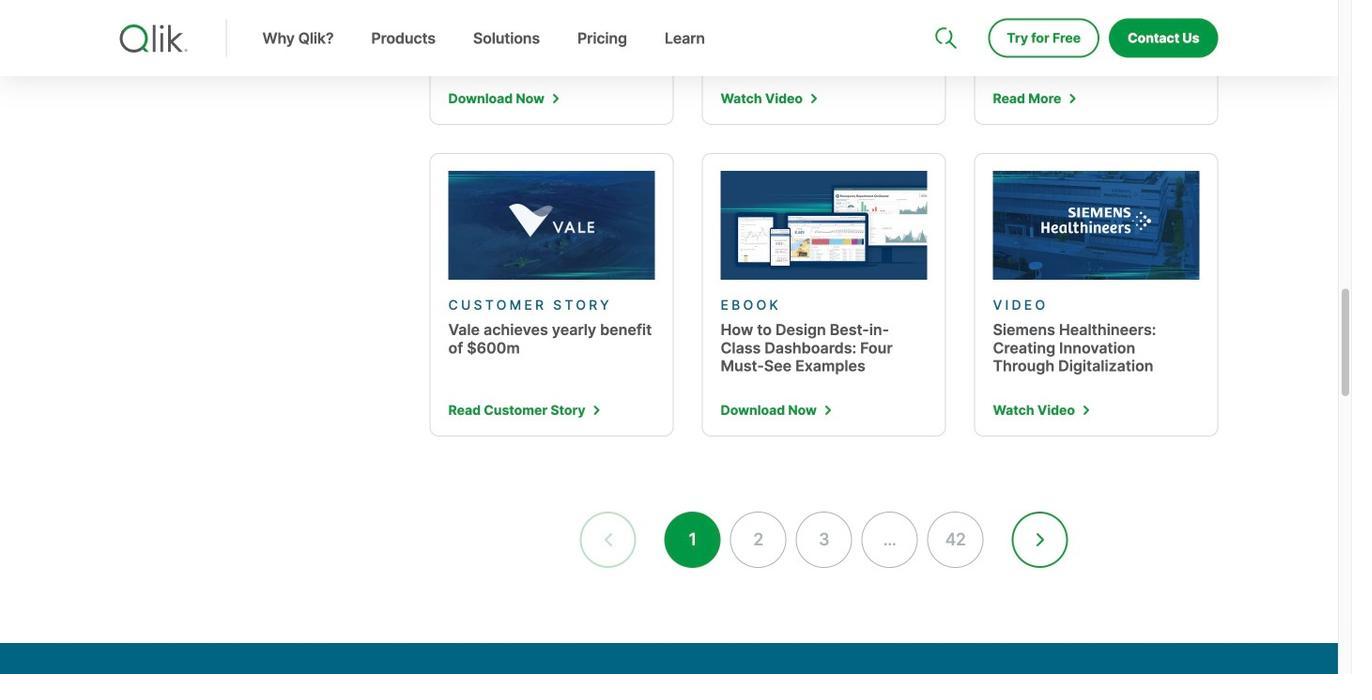 Task type: vqa. For each thing, say whether or not it's contained in the screenshot.
bottom Products
no



Task type: locate. For each thing, give the bounding box(es) containing it.
pagination navigation
[[430, 437, 1219, 587]]

qlik image
[[120, 24, 187, 53]]

support image
[[937, 0, 952, 15]]

login image
[[1159, 0, 1174, 15]]



